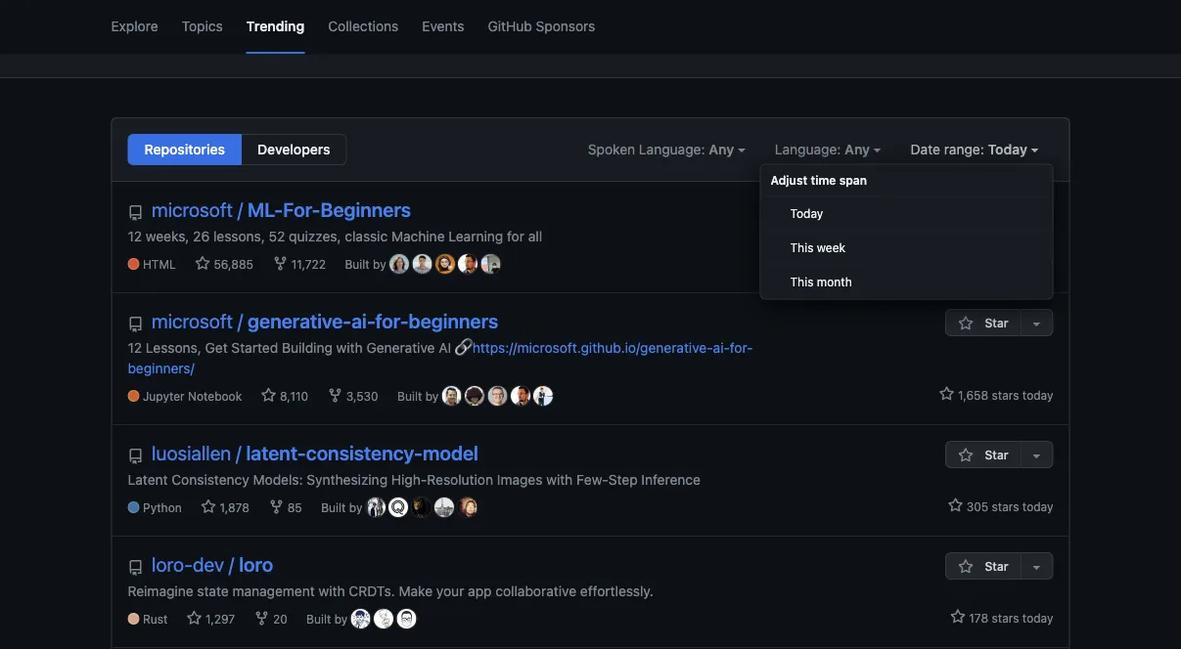 Task type: describe. For each thing, give the bounding box(es) containing it.
your
[[436, 583, 464, 599]]

about
[[719, 7, 759, 26]]

all
[[528, 228, 542, 244]]

1,878 link
[[201, 500, 250, 517]]

stars for for-
[[992, 389, 1019, 402]]

microsoft / ml-for-beginners
[[152, 198, 411, 221]]

built for ai-
[[397, 390, 422, 404]]

span
[[839, 174, 867, 187]]

11,722 link
[[272, 256, 326, 274]]

get
[[205, 340, 228, 356]]

fork image for for-
[[272, 256, 288, 272]]

resolution
[[427, 472, 493, 488]]

see what the github community is most excited about today.
[[375, 7, 806, 26]]

26
[[193, 228, 210, 244]]

today inside menu
[[790, 207, 823, 221]]

built by for model
[[321, 502, 366, 515]]

consistency-
[[306, 442, 423, 465]]

star image for 464 stars today
[[947, 254, 963, 270]]

classic
[[345, 228, 388, 244]]

spoken language: any
[[588, 141, 738, 158]]

@tyq1024 image
[[389, 498, 408, 518]]

ai- inside https://microsoft.github.io/generative-ai-for- beginners/
[[713, 340, 730, 356]]

1 language: from the left
[[639, 141, 705, 158]]

latent consistency models: synthesizing high-resolution images with few-step inference
[[128, 472, 701, 488]]

what
[[406, 7, 440, 26]]

3 star button from the top
[[946, 553, 1020, 580]]

repo image for microsoft / ml-for-beginners
[[128, 206, 143, 221]]

305 stars today
[[963, 500, 1054, 514]]

html
[[143, 258, 176, 272]]

weeks,
[[146, 228, 189, 244]]

1 vertical spatial with
[[546, 472, 573, 488]]

star image down 464
[[958, 316, 974, 332]]

today.
[[764, 7, 806, 26]]

@leestott image
[[488, 387, 507, 406]]

add this repository to a list image for for-
[[1029, 316, 1045, 332]]

12 for microsoft / generative-ai-for-beginners
[[128, 340, 142, 356]]

adjust
[[771, 174, 808, 187]]

generative-
[[248, 310, 352, 333]]

star for model
[[985, 448, 1009, 462]]

11,722
[[288, 258, 326, 272]]

the
[[444, 7, 467, 26]]

reimagine state management with crdts. make your app collaborative effortlessly.
[[128, 583, 654, 599]]

ml-
[[248, 198, 283, 221]]

3 star from the top
[[985, 560, 1009, 574]]

learning
[[449, 228, 503, 244]]

this week
[[790, 241, 846, 255]]

star image up 305
[[958, 448, 974, 464]]

56,885
[[210, 258, 253, 272]]

app
[[468, 583, 492, 599]]

305
[[967, 500, 989, 514]]

language: any
[[775, 141, 874, 158]]

1,878
[[216, 502, 250, 515]]

fork image for ai-
[[327, 388, 343, 404]]

date range: today
[[911, 141, 1031, 158]]

images
[[497, 472, 543, 488]]

@vidushi gupta image
[[435, 254, 455, 274]]

latent
[[128, 472, 168, 488]]

today for for-
[[1023, 389, 1054, 402]]

beginners
[[321, 198, 411, 221]]

12 weeks, 26 lessons, 52 quizzes, classic machine learning for all
[[128, 228, 542, 244]]

@leeeon233 image
[[374, 610, 394, 629]]

by for for-
[[425, 390, 439, 404]]

consistency
[[172, 472, 249, 488]]

developers link
[[241, 134, 347, 165]]

star button for model
[[946, 441, 1020, 469]]

today link
[[761, 197, 1053, 231]]

collections link
[[328, 0, 399, 54]]

range:
[[944, 141, 984, 158]]

@minwook shin image
[[481, 254, 501, 274]]

4 today from the top
[[1023, 612, 1054, 625]]

by left @zxch3n image
[[334, 613, 348, 627]]

luosiallen / latent-consistency-model
[[152, 442, 479, 465]]

spoken
[[588, 141, 635, 158]]

built by right 20
[[306, 613, 351, 627]]

stars for beginners
[[992, 256, 1019, 270]]

star image up 178
[[958, 560, 974, 575]]

management
[[232, 583, 315, 599]]

events link
[[422, 0, 464, 54]]

topics link
[[182, 0, 223, 54]]

for- inside https://microsoft.github.io/generative-ai-for- beginners/
[[730, 340, 753, 356]]

ai
[[439, 340, 451, 356]]

star image for 305 stars today
[[948, 498, 963, 514]]

this week link
[[761, 231, 1053, 266]]

see
[[375, 7, 402, 26]]

community
[[525, 7, 604, 26]]

latent-
[[246, 442, 306, 465]]

state
[[197, 583, 229, 599]]

reimagine
[[128, 583, 193, 599]]

@john0isaac image
[[442, 387, 462, 406]]

synthesizing
[[307, 472, 388, 488]]

repo image for loro-dev / loro
[[128, 561, 143, 576]]

make
[[399, 583, 433, 599]]

3,530 link
[[327, 388, 378, 406]]

built for loro
[[306, 613, 331, 627]]

star image for generative-ai-for-beginners
[[939, 387, 955, 402]]

https://microsoft.github.io/generative-ai-for- beginners/
[[128, 340, 753, 376]]

star button for for-
[[946, 309, 1020, 337]]

menu containing adjust time span
[[760, 164, 1054, 300]]

@kinfey image
[[534, 387, 553, 406]]

1 horizontal spatial today
[[988, 141, 1028, 158]]

20
[[270, 613, 287, 627]]

star image for 8,110
[[261, 388, 277, 404]]

2 vertical spatial with
[[319, 583, 345, 599]]

high-
[[391, 472, 427, 488]]

@mjpyeon image
[[412, 498, 431, 518]]

1,658 stars today
[[955, 389, 1054, 402]]

@koreyspace image
[[465, 387, 485, 406]]

microsoft for microsoft / ml-for-beginners
[[152, 198, 233, 221]]

models:
[[253, 472, 303, 488]]

stars for model
[[992, 500, 1019, 514]]

85 link
[[268, 500, 302, 517]]

3,530
[[343, 390, 378, 404]]

this month
[[790, 276, 852, 289]]

explore link
[[111, 0, 158, 54]]

lessons,
[[146, 340, 201, 356]]

repo image for luosiallen / latent-consistency-model
[[128, 449, 143, 465]]

jupyter
[[143, 390, 185, 404]]

explore
[[111, 18, 158, 34]]

@softchris image
[[458, 254, 478, 274]]

repo image for microsoft / generative-ai-for-beginners
[[128, 317, 143, 333]]

today for beginners
[[1023, 256, 1054, 270]]

trending
[[246, 18, 305, 34]]

star image for 1,297
[[187, 611, 202, 627]]

few-
[[577, 472, 609, 488]]

model
[[423, 442, 479, 465]]

generative
[[367, 340, 435, 356]]

beginners
[[409, 310, 498, 333]]



Task type: vqa. For each thing, say whether or not it's contained in the screenshot.
second STAR from the bottom
yes



Task type: locate. For each thing, give the bounding box(es) containing it.
/ left latent-
[[236, 442, 241, 465]]

menu
[[760, 164, 1054, 300]]

any
[[709, 141, 734, 158], [845, 141, 870, 158]]

repo image up the latent
[[128, 449, 143, 465]]

1 star button from the top
[[946, 309, 1020, 337]]

1,297 link
[[187, 611, 235, 629]]

star image down 26
[[195, 256, 210, 272]]

2 microsoft from the top
[[152, 310, 233, 333]]

built for consistency-
[[321, 502, 346, 515]]

repo image
[[128, 317, 143, 333], [128, 449, 143, 465]]

0 vertical spatial this
[[790, 241, 814, 255]]

this
[[790, 241, 814, 255], [790, 276, 814, 289]]

python
[[143, 502, 182, 515]]

@hereje image
[[412, 254, 432, 274]]

0 horizontal spatial any
[[709, 141, 734, 158]]

1 vertical spatial repo image
[[128, 449, 143, 465]]

/
[[238, 198, 243, 221], [238, 310, 243, 333], [236, 442, 241, 465], [229, 553, 234, 576]]

1 vertical spatial for-
[[730, 340, 753, 356]]

star image inside 1,297 link
[[187, 611, 202, 627]]

0 vertical spatial repo image
[[128, 206, 143, 221]]

1 vertical spatial ai-
[[713, 340, 730, 356]]

2 language: from the left
[[775, 141, 841, 158]]

step
[[609, 472, 638, 488]]

machine
[[391, 228, 445, 244]]

trending link
[[246, 0, 305, 54]]

1 12 from the top
[[128, 228, 142, 244]]

by left @jlooper image
[[373, 258, 386, 272]]

microsoft for microsoft / generative-ai-for-beginners
[[152, 310, 233, 333]]

1 add this repository to a list image from the top
[[1029, 316, 1045, 332]]

built by for for-
[[397, 390, 442, 404]]

repo image up the html
[[128, 206, 143, 221]]

2 this from the top
[[790, 276, 814, 289]]

2 today from the top
[[1023, 389, 1054, 402]]

@softchris image
[[511, 387, 530, 406]]

this left week
[[790, 241, 814, 255]]

star image left 178
[[950, 610, 966, 625]]

2 star from the top
[[985, 448, 1009, 462]]

fork image for consistency-
[[268, 500, 284, 515]]

star up 178 stars today
[[985, 560, 1009, 574]]

today right 178
[[1023, 612, 1054, 625]]

@jlooper image
[[390, 254, 409, 274]]

collaborative
[[496, 583, 577, 599]]

building
[[282, 340, 333, 356]]

56,885 link
[[195, 256, 253, 274]]

star image down the state
[[187, 611, 202, 627]]

github sponsors link
[[488, 0, 595, 54]]

language: right spoken
[[639, 141, 705, 158]]

add this repository to a list image up 178 stars today
[[1029, 560, 1045, 575]]

star image left 305
[[948, 498, 963, 514]]

0 vertical spatial star image
[[939, 387, 955, 402]]

@luosiallen image
[[366, 498, 385, 518]]

2 add this repository to a list image from the top
[[1029, 448, 1045, 464]]

built
[[345, 258, 370, 272], [397, 390, 422, 404], [321, 502, 346, 515], [306, 613, 331, 627]]

with left 'few-'
[[546, 472, 573, 488]]

started
[[231, 340, 278, 356]]

repo image
[[128, 206, 143, 221], [128, 561, 143, 576]]

built down classic
[[345, 258, 370, 272]]

with down microsoft / generative-ai-for-beginners
[[336, 340, 363, 356]]

1 this from the top
[[790, 241, 814, 255]]

quizzes,
[[289, 228, 341, 244]]

0 horizontal spatial today
[[790, 207, 823, 221]]

2 repo image from the top
[[128, 561, 143, 576]]

/ for ml-for-beginners
[[238, 198, 243, 221]]

star button
[[946, 309, 1020, 337], [946, 441, 1020, 469], [946, 553, 1020, 580]]

/ right dev
[[229, 553, 234, 576]]

fork image inside 20 link
[[254, 611, 270, 627]]

developers
[[257, 141, 330, 158]]

fork image inside 85 link
[[268, 500, 284, 515]]

0 vertical spatial with
[[336, 340, 363, 356]]

3 stars from the top
[[992, 500, 1019, 514]]

3 add this repository to a list image from the top
[[1029, 560, 1045, 575]]

built left @john0isaac image
[[397, 390, 422, 404]]

2 stars from the top
[[992, 389, 1019, 402]]

1,297
[[202, 613, 235, 627]]

this for this month
[[790, 276, 814, 289]]

today
[[1023, 256, 1054, 270], [1023, 389, 1054, 402], [1023, 500, 1054, 514], [1023, 612, 1054, 625]]

for
[[507, 228, 525, 244]]

built by down synthesizing
[[321, 502, 366, 515]]

fork image down management
[[254, 611, 270, 627]]

star button down 464
[[946, 309, 1020, 337]]

@chenxwh image
[[434, 498, 454, 518]]

2 vertical spatial add this repository to a list image
[[1029, 560, 1045, 575]]

1 today from the top
[[1023, 256, 1054, 270]]

ai-
[[352, 310, 375, 333], [713, 340, 730, 356]]

0 vertical spatial today
[[988, 141, 1028, 158]]

fork image down 52
[[272, 256, 288, 272]]

0 horizontal spatial language:
[[639, 141, 705, 158]]

/ left the ml-
[[238, 198, 243, 221]]

8,110 link
[[261, 388, 308, 406]]

1 stars from the top
[[992, 256, 1019, 270]]

1 vertical spatial this
[[790, 276, 814, 289]]

adjust time span
[[771, 174, 867, 187]]

star image down consistency
[[201, 500, 216, 515]]

loro
[[239, 553, 273, 576]]

fork image inside 11,722 link
[[272, 256, 288, 272]]

12
[[128, 228, 142, 244], [128, 340, 142, 356]]

fork image
[[272, 256, 288, 272], [327, 388, 343, 404], [268, 500, 284, 515], [254, 611, 270, 627]]

1 any from the left
[[709, 141, 734, 158]]

month
[[817, 276, 852, 289]]

star button up 305
[[946, 441, 1020, 469]]

built by down classic
[[345, 258, 390, 272]]

2 vertical spatial star
[[985, 560, 1009, 574]]

1 repo image from the top
[[128, 206, 143, 221]]

language:
[[639, 141, 705, 158], [775, 141, 841, 158]]

star image
[[947, 254, 963, 270], [195, 256, 210, 272], [958, 316, 974, 332], [261, 388, 277, 404], [958, 448, 974, 464], [948, 498, 963, 514], [201, 500, 216, 515], [958, 560, 974, 575], [187, 611, 202, 627]]

this for this week
[[790, 241, 814, 255]]

1 star from the top
[[985, 316, 1009, 330]]

star image left 1,658
[[939, 387, 955, 402]]

microsoft up lessons,
[[152, 310, 233, 333]]

built down synthesizing
[[321, 502, 346, 515]]

with left crdts.
[[319, 583, 345, 599]]

language: up adjust time span
[[775, 141, 841, 158]]

sponsors
[[536, 18, 595, 34]]

178 stars today
[[966, 612, 1054, 625]]

microsoft / generative-ai-for-beginners
[[152, 310, 498, 333]]

jupyter notebook
[[143, 390, 242, 404]]

fork image down models:
[[268, 500, 284, 515]]

loro-dev / loro
[[152, 553, 273, 576]]

178
[[969, 612, 989, 625]]

stars right 1,658
[[992, 389, 1019, 402]]

built right 20
[[306, 613, 331, 627]]

stars right 464
[[992, 256, 1019, 270]]

1 horizontal spatial ai-
[[713, 340, 730, 356]]

8,110
[[277, 390, 308, 404]]

1,658
[[958, 389, 989, 402]]

🔗
[[455, 340, 469, 356]]

2 any from the left
[[845, 141, 870, 158]]

1 vertical spatial add this repository to a list image
[[1029, 448, 1045, 464]]

@zxch3n image
[[351, 610, 371, 629]]

week
[[817, 241, 846, 255]]

/ for latent-consistency-model
[[236, 442, 241, 465]]

/ for generative-ai-for-beginners
[[238, 310, 243, 333]]

add this repository to a list image
[[1029, 316, 1045, 332], [1029, 448, 1045, 464], [1029, 560, 1045, 575]]

star down 464 stars today
[[985, 316, 1009, 330]]

built by down https://microsoft.github.io/generative-ai-for- beginners/ link
[[397, 390, 442, 404]]

star image for 1,878
[[201, 500, 216, 515]]

by left @luosiallen icon
[[349, 502, 363, 515]]

1 vertical spatial microsoft
[[152, 310, 233, 333]]

add this repository to a list image for model
[[1029, 448, 1045, 464]]

star image inside 8,110 link
[[261, 388, 277, 404]]

0 vertical spatial 12
[[128, 228, 142, 244]]

1 vertical spatial star image
[[950, 610, 966, 625]]

1 microsoft from the top
[[152, 198, 233, 221]]

3 today from the top
[[1023, 500, 1054, 514]]

star image left 464
[[947, 254, 963, 270]]

0 vertical spatial star
[[985, 316, 1009, 330]]

1 horizontal spatial for-
[[730, 340, 753, 356]]

/ up started
[[238, 310, 243, 333]]

12 lessons, get started building with generative ai 🔗
[[128, 340, 472, 356]]

star
[[985, 316, 1009, 330], [985, 448, 1009, 462], [985, 560, 1009, 574]]

0 vertical spatial microsoft
[[152, 198, 233, 221]]

by for model
[[349, 502, 363, 515]]

built by for beginners
[[345, 258, 390, 272]]

star image inside 56,885 link
[[195, 256, 210, 272]]

today right 305
[[1023, 500, 1054, 514]]

loro-
[[152, 553, 193, 576]]

today for model
[[1023, 500, 1054, 514]]

@akx image
[[457, 498, 477, 518]]

star image down started
[[261, 388, 277, 404]]

0 vertical spatial star button
[[946, 309, 1020, 337]]

2 star button from the top
[[946, 441, 1020, 469]]

fork image for loro
[[254, 611, 270, 627]]

stars right 305
[[992, 500, 1019, 514]]

0 vertical spatial repo image
[[128, 317, 143, 333]]

is
[[608, 7, 620, 26]]

today right 464
[[1023, 256, 1054, 270]]

today down adjust time span
[[790, 207, 823, 221]]

microsoft up 26
[[152, 198, 233, 221]]

effortlessly.
[[580, 583, 654, 599]]

1 repo image from the top
[[128, 317, 143, 333]]

today right 1,658
[[1023, 389, 1054, 402]]

notebook
[[188, 390, 242, 404]]

52
[[269, 228, 285, 244]]

built for for-
[[345, 258, 370, 272]]

1 vertical spatial 12
[[128, 340, 142, 356]]

0 vertical spatial add this repository to a list image
[[1029, 316, 1045, 332]]

star for for-
[[985, 316, 1009, 330]]

this left month
[[790, 276, 814, 289]]

star up 305 stars today
[[985, 448, 1009, 462]]

4 stars from the top
[[992, 612, 1019, 625]]

12 left weeks,
[[128, 228, 142, 244]]

star image for 56,885
[[195, 256, 210, 272]]

for-
[[283, 198, 321, 221]]

star image
[[939, 387, 955, 402], [950, 610, 966, 625]]

1 vertical spatial star button
[[946, 441, 1020, 469]]

12 for microsoft / ml-for-beginners
[[128, 228, 142, 244]]

@imsingee image
[[397, 610, 416, 629]]

rust
[[143, 613, 168, 627]]

2 12 from the top
[[128, 340, 142, 356]]

464 stars today
[[963, 256, 1054, 270]]

today right range:
[[988, 141, 1028, 158]]

github sponsors
[[488, 18, 595, 34]]

add this repository to a list image down 464 stars today
[[1029, 316, 1045, 332]]

luosiallen
[[152, 442, 231, 465]]

fork image right 8,110
[[327, 388, 343, 404]]

topics
[[182, 18, 223, 34]]

by for beginners
[[373, 258, 386, 272]]

0 vertical spatial for-
[[375, 310, 409, 333]]

2 vertical spatial star button
[[946, 553, 1020, 580]]

1 horizontal spatial any
[[845, 141, 870, 158]]

star image inside '1,878' 'link'
[[201, 500, 216, 515]]

repo image up the beginners/
[[128, 317, 143, 333]]

0 vertical spatial ai-
[[352, 310, 375, 333]]

1 horizontal spatial language:
[[775, 141, 841, 158]]

repo image up reimagine
[[128, 561, 143, 576]]

20 link
[[254, 611, 287, 629]]

crdts.
[[349, 583, 395, 599]]

star button up 178
[[946, 553, 1020, 580]]

2 repo image from the top
[[128, 449, 143, 465]]

add this repository to a list image up 305 stars today
[[1029, 448, 1045, 464]]

time
[[811, 174, 836, 187]]

github
[[471, 7, 521, 26], [488, 18, 532, 34]]

stars right 178
[[992, 612, 1019, 625]]

beginners/
[[128, 360, 194, 376]]

0 horizontal spatial for-
[[375, 310, 409, 333]]

star image for loro
[[950, 610, 966, 625]]

most
[[624, 7, 659, 26]]

inference
[[641, 472, 701, 488]]

by left @john0isaac image
[[425, 390, 439, 404]]

fork image inside '3,530' link
[[327, 388, 343, 404]]

1 vertical spatial star
[[985, 448, 1009, 462]]

this month link
[[761, 266, 1053, 299]]

12 up the beginners/
[[128, 340, 142, 356]]

1 vertical spatial repo image
[[128, 561, 143, 576]]

built by
[[345, 258, 390, 272], [397, 390, 442, 404], [321, 502, 366, 515], [306, 613, 351, 627]]

lessons,
[[213, 228, 265, 244]]

dev
[[193, 553, 224, 576]]

0 horizontal spatial ai-
[[352, 310, 375, 333]]

events
[[422, 18, 464, 34]]

1 vertical spatial today
[[790, 207, 823, 221]]



